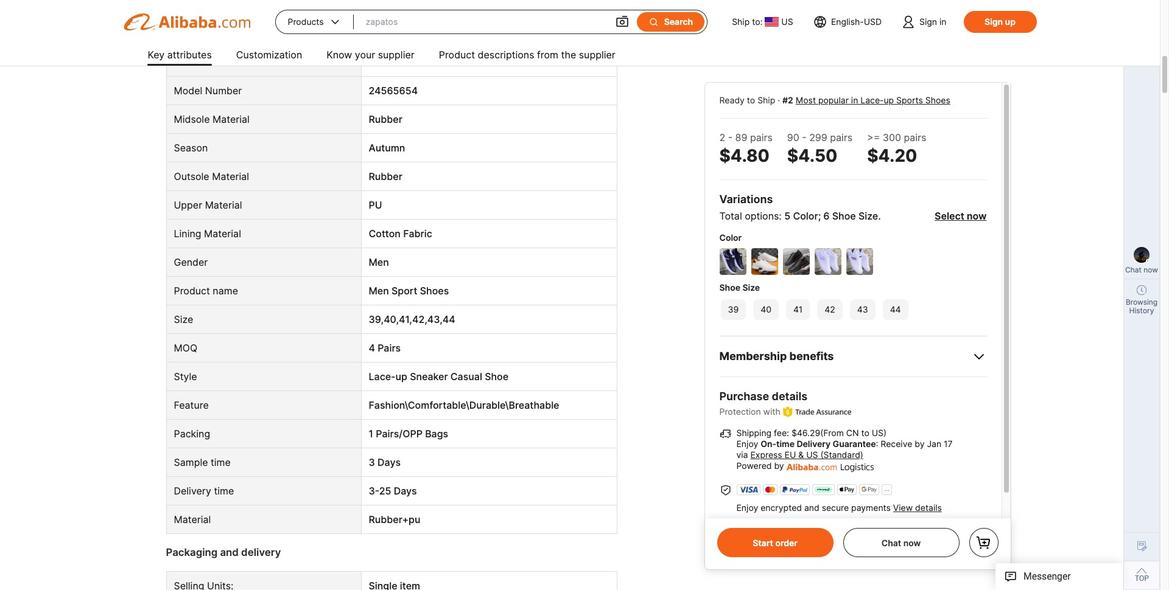 Task type: vqa. For each thing, say whether or not it's contained in the screenshot.
42 link
yes



Task type: describe. For each thing, give the bounding box(es) containing it.
material for upper material
[[205, 199, 242, 212]]

autumn
[[369, 142, 405, 154]]

to inside : return defective products to our local warehouse for free
[[922, 527, 930, 538]]

0 vertical spatial days
[[378, 457, 401, 469]]

pu
[[369, 199, 382, 212]]

)
[[884, 428, 887, 439]]

enjoy for enjoy on-time delivery guarantee
[[737, 439, 759, 450]]

1 horizontal spatial chat
[[1126, 266, 1142, 275]]

39 link
[[720, 299, 748, 322]]

41
[[794, 305, 803, 315]]

key attributes
[[148, 49, 212, 61]]

name
[[204, 56, 231, 68]]

no
[[369, 56, 381, 68]]

enjoy easy return
[[736, 527, 810, 538]]

know your supplier
[[327, 49, 415, 61]]

1 return from the left
[[782, 527, 810, 538]]

1 pairs/opp bags
[[369, 429, 449, 441]]

2 horizontal spatial details
[[916, 503, 942, 513]]

time for 3 days
[[211, 457, 231, 469]]

variations
[[720, 193, 773, 206]]

material down delivery time at the left of the page
[[174, 514, 211, 527]]

name
[[213, 285, 238, 298]]

on-
[[761, 439, 777, 450]]

customization link
[[236, 44, 302, 68]]

return inside : return defective products to our local warehouse for free
[[815, 527, 841, 538]]

eu
[[785, 450, 797, 461]]

0 vertical spatial time
[[777, 439, 795, 450]]

now for chat now button
[[904, 538, 921, 549]]

select now
[[935, 210, 987, 222]]

protection
[[720, 407, 761, 417]]

sample
[[174, 457, 208, 469]]

0 vertical spatial delivery
[[797, 439, 831, 450]]

fujian, china
[[369, 28, 428, 40]]

···
[[885, 486, 890, 495]]

2 horizontal spatial now
[[1144, 266, 1159, 275]]

easy
[[760, 527, 780, 538]]

product for product descriptions from the supplier
[[439, 49, 475, 61]]

now for 'select now' link
[[967, 210, 987, 222]]

 search
[[649, 16, 693, 27]]

1 vertical spatial shoes
[[420, 285, 449, 298]]

2 vertical spatial shoe
[[485, 371, 509, 383]]

delivery
[[241, 547, 281, 560]]

zapatos text field
[[366, 11, 603, 33]]

product descriptions from the supplier link
[[439, 44, 616, 68]]

1 horizontal spatial ship
[[758, 95, 776, 105]]

0 vertical spatial ship
[[732, 16, 750, 27]]

season
[[174, 142, 208, 154]]

details for purchase details
[[772, 391, 808, 403]]

sign up
[[985, 16, 1016, 27]]

enjoy on-time delivery guarantee
[[737, 439, 876, 450]]

enjoy for enjoy easy return
[[736, 527, 758, 538]]

90 - 299 pairs $4.50
[[788, 132, 853, 166]]

3-
[[369, 486, 379, 498]]

2
[[720, 132, 726, 144]]

key attributes link
[[148, 44, 212, 68]]

pairs for $4.50
[[831, 132, 853, 144]]

moq
[[174, 343, 197, 355]]

1 horizontal spatial chat now
[[1126, 266, 1159, 275]]

midsole
[[174, 114, 210, 126]]

0 vertical spatial and
[[805, 503, 820, 513]]

$4.20
[[868, 146, 918, 166]]

300
[[883, 132, 902, 144]]

descriptions
[[478, 49, 535, 61]]

view details
[[815, 539, 864, 550]]

4 pairs
[[369, 343, 401, 355]]

enjoy for enjoy encrypted and secure payments view details
[[737, 503, 759, 513]]

0 horizontal spatial color
[[720, 233, 742, 243]]

sneaker
[[410, 371, 448, 383]]

by inside : receive by jan 17 via
[[915, 439, 925, 450]]

from
[[824, 428, 844, 439]]

sign for sign in
[[920, 16, 938, 27]]

details for view details
[[837, 539, 864, 550]]


[[649, 16, 660, 27]]

42
[[825, 305, 836, 315]]

2 supplier from the left
[[579, 49, 616, 61]]


[[329, 16, 342, 28]]

sign for sign up
[[985, 16, 1004, 27]]

ship to:
[[732, 16, 763, 27]]

&
[[799, 450, 804, 461]]

3 days
[[369, 457, 401, 469]]

: for easy return
[[810, 527, 812, 538]]

bags
[[425, 429, 449, 441]]

1 vertical spatial size
[[743, 283, 760, 293]]

lining material
[[174, 228, 241, 240]]

total
[[720, 210, 742, 222]]

1 horizontal spatial color
[[794, 210, 819, 222]]

44
[[890, 305, 901, 315]]

jan
[[928, 439, 942, 450]]

2 vertical spatial us
[[807, 450, 819, 461]]

men for men sport shoes
[[369, 285, 389, 298]]

1 vertical spatial by
[[775, 461, 784, 472]]

89
[[736, 132, 748, 144]]

for
[[783, 539, 794, 550]]

outsole material
[[174, 171, 249, 183]]

1 vertical spatial days
[[394, 486, 417, 498]]

local
[[948, 527, 967, 538]]

pairs
[[378, 343, 401, 355]]

fashion\comfortable\durable\breathable
[[369, 400, 560, 412]]

order
[[776, 538, 798, 549]]

packing
[[174, 429, 210, 441]]

2 horizontal spatial shoe
[[833, 210, 856, 222]]

- for $4.50
[[803, 132, 807, 144]]

0 vertical spatial lace-
[[861, 95, 884, 105]]

1 supplier from the left
[[378, 49, 415, 61]]

our
[[932, 527, 945, 538]]

0 horizontal spatial lace-
[[369, 371, 396, 383]]

up for sign up
[[1006, 16, 1016, 27]]

: for on-time delivery guarantee
[[876, 439, 879, 450]]

men for men
[[369, 257, 389, 269]]

0 horizontal spatial chat now
[[882, 538, 921, 549]]

2 horizontal spatial us
[[872, 428, 884, 439]]

place
[[174, 28, 199, 40]]

key
[[148, 49, 165, 61]]

upper material
[[174, 199, 242, 212]]

up for lace-up sneaker casual shoe
[[396, 371, 408, 383]]

3-25 days
[[369, 486, 417, 498]]

1 vertical spatial in
[[852, 95, 859, 105]]

0 vertical spatial to
[[747, 95, 756, 105]]

history
[[1130, 306, 1155, 316]]

rubber for outsole material
[[369, 171, 403, 183]]

0 horizontal spatial size
[[174, 314, 193, 326]]

24565654
[[369, 85, 418, 97]]

0 horizontal spatial and
[[220, 547, 239, 560]]

secure
[[822, 503, 849, 513]]

0 horizontal spatial us
[[782, 16, 794, 27]]



Task type: locate. For each thing, give the bounding box(es) containing it.
options:
[[745, 210, 782, 222]]

products
[[288, 16, 324, 27]]

material for midsole material
[[213, 114, 250, 126]]

outsole
[[174, 171, 209, 183]]

1 horizontal spatial size
[[743, 283, 760, 293]]

2 men from the top
[[369, 285, 389, 298]]

sample time
[[174, 457, 231, 469]]

0 horizontal spatial to
[[747, 95, 756, 105]]

color right '5'
[[794, 210, 819, 222]]

in right popular
[[852, 95, 859, 105]]

brand
[[383, 56, 410, 68]]

style
[[174, 371, 197, 383]]

lace- down 4 pairs
[[369, 371, 396, 383]]

1 horizontal spatial product
[[439, 49, 475, 61]]

0 vertical spatial :
[[876, 439, 879, 450]]

search
[[665, 16, 693, 27]]

return
[[782, 527, 810, 538], [815, 527, 841, 538]]

0 vertical spatial us
[[782, 16, 794, 27]]

43 link
[[849, 299, 877, 322]]

up
[[1006, 16, 1016, 27], [884, 95, 894, 105], [396, 371, 408, 383]]

2 vertical spatial now
[[904, 538, 921, 549]]

pairs right "299"
[[831, 132, 853, 144]]

supplier right the
[[579, 49, 616, 61]]

now down products
[[904, 538, 921, 549]]

to left our
[[922, 527, 930, 538]]

1 vertical spatial delivery
[[174, 486, 211, 498]]

delivery down the shipping fee: $46.29 ( from cn to us )
[[797, 439, 831, 450]]

days right 3
[[378, 457, 401, 469]]

2 rubber from the top
[[369, 171, 403, 183]]

delivery down sample at left bottom
[[174, 486, 211, 498]]

2 - from the left
[[803, 132, 807, 144]]

1 horizontal spatial to
[[862, 428, 870, 439]]

1 horizontal spatial and
[[805, 503, 820, 513]]

0 horizontal spatial product
[[174, 285, 210, 298]]

0 horizontal spatial pairs
[[751, 132, 773, 144]]

- right 2
[[728, 132, 733, 144]]

material down number
[[213, 114, 250, 126]]

shoe up 39
[[720, 283, 741, 293]]

origin
[[214, 28, 241, 40]]

2 horizontal spatial up
[[1006, 16, 1016, 27]]

model number
[[174, 85, 242, 97]]

delivery
[[797, 439, 831, 450], [174, 486, 211, 498]]

42 link
[[817, 299, 844, 322]]

1 horizontal spatial supplier
[[579, 49, 616, 61]]

start order
[[753, 538, 798, 549]]

1 vertical spatial view
[[815, 539, 835, 550]]

time down fee:
[[777, 439, 795, 450]]

0 horizontal spatial chat
[[882, 538, 902, 549]]

1 vertical spatial :
[[810, 527, 812, 538]]

0 horizontal spatial shoe
[[485, 371, 509, 383]]

english-usd
[[832, 16, 882, 27]]

1 vertical spatial men
[[369, 285, 389, 298]]

1 vertical spatial rubber
[[369, 171, 403, 183]]

0 horizontal spatial sign
[[920, 16, 938, 27]]

2 vertical spatial details
[[837, 539, 864, 550]]

;
[[819, 210, 821, 222]]

encrypted
[[761, 503, 802, 513]]

time for 3-25 days
[[214, 486, 234, 498]]

membership
[[720, 350, 787, 363]]

enjoy
[[737, 439, 759, 450], [737, 503, 759, 513], [736, 527, 758, 538]]

with
[[764, 407, 781, 417]]

1 pairs from the left
[[751, 132, 773, 144]]

defective
[[844, 527, 881, 538]]

now right select
[[967, 210, 987, 222]]

2 sign from the left
[[985, 16, 1004, 27]]

>= 300 pairs $4.20
[[868, 132, 927, 166]]

90
[[788, 132, 800, 144]]

enjoy left encrypted
[[737, 503, 759, 513]]

0 horizontal spatial supplier
[[378, 49, 415, 61]]

feature
[[174, 400, 209, 412]]

- right 90 on the right of the page
[[803, 132, 807, 144]]

: inside : receive by jan 17 via
[[876, 439, 879, 450]]

0 horizontal spatial now
[[904, 538, 921, 549]]

1 horizontal spatial shoes
[[926, 95, 951, 105]]

2 horizontal spatial to
[[922, 527, 930, 538]]

material for lining material
[[204, 228, 241, 240]]

delivery time
[[174, 486, 234, 498]]

2 - 89 pairs $4.80
[[720, 132, 773, 166]]

1 horizontal spatial by
[[915, 439, 925, 450]]

$4.50
[[788, 146, 838, 166]]

enjoy up warehouse
[[736, 527, 758, 538]]

pairs inside 90 - 299 pairs $4.50
[[831, 132, 853, 144]]

0 vertical spatial shoes
[[926, 95, 951, 105]]

0 vertical spatial color
[[794, 210, 819, 222]]

shoes right sport on the left
[[420, 285, 449, 298]]

size up 40 link
[[743, 283, 760, 293]]

ready
[[720, 95, 745, 105]]

1 horizontal spatial :
[[876, 439, 879, 450]]

chat now button
[[882, 538, 921, 549]]

size up moq
[[174, 314, 193, 326]]

to right cn
[[862, 428, 870, 439]]

details up with
[[772, 391, 808, 403]]

- for $4.80
[[728, 132, 733, 144]]

3 pairs from the left
[[904, 132, 927, 144]]

0 vertical spatial rubber
[[369, 114, 403, 126]]

customization
[[236, 49, 302, 61]]

packaging and delivery
[[166, 547, 281, 560]]

start order button
[[717, 529, 834, 558]]

view up products
[[894, 503, 913, 513]]

enjoy encrypted and secure payments view details
[[737, 503, 942, 513]]

lining
[[174, 228, 201, 240]]

material down upper material
[[204, 228, 241, 240]]

sign right usd
[[920, 16, 938, 27]]

0 vertical spatial size
[[859, 210, 879, 222]]

us up receive
[[872, 428, 884, 439]]

: inside : return defective products to our local warehouse for free
[[810, 527, 812, 538]]

0 horizontal spatial ship
[[732, 16, 750, 27]]

to right ready
[[747, 95, 756, 105]]

pairs inside '>= 300 pairs $4.20'
[[904, 132, 927, 144]]

0 horizontal spatial -
[[728, 132, 733, 144]]

2 vertical spatial time
[[214, 486, 234, 498]]

1 vertical spatial ship
[[758, 95, 776, 105]]

0 vertical spatial now
[[967, 210, 987, 222]]

browsing
[[1126, 298, 1158, 307]]

payments
[[852, 503, 891, 513]]

supplier down fujian, china
[[378, 49, 415, 61]]

return up view details
[[815, 527, 841, 538]]

rubber for midsole material
[[369, 114, 403, 126]]

1 horizontal spatial -
[[803, 132, 807, 144]]

chat down products
[[882, 538, 902, 549]]

2 vertical spatial enjoy
[[736, 527, 758, 538]]

cotton
[[369, 228, 401, 240]]

usd
[[864, 16, 882, 27]]

return up order
[[782, 527, 810, 538]]

most popular in  lace-up sports shoes link
[[796, 95, 951, 105]]

product descriptions from the supplier
[[439, 49, 616, 61]]

details down defective
[[837, 539, 864, 550]]

2 vertical spatial size
[[174, 314, 193, 326]]

select
[[935, 210, 965, 222]]

and
[[805, 503, 820, 513], [220, 547, 239, 560]]

purchase
[[720, 391, 770, 403]]

the
[[561, 49, 576, 61]]

1 vertical spatial and
[[220, 547, 239, 560]]

ship
[[732, 16, 750, 27], [758, 95, 776, 105]]

time down sample time at the bottom left of the page
[[214, 486, 234, 498]]

1 horizontal spatial up
[[884, 95, 894, 105]]

color down the total
[[720, 233, 742, 243]]

2 horizontal spatial pairs
[[904, 132, 927, 144]]

us right &
[[807, 450, 819, 461]]

pairs inside 2 - 89 pairs $4.80
[[751, 132, 773, 144]]

pairs right 89
[[751, 132, 773, 144]]

in
[[940, 16, 947, 27], [852, 95, 859, 105]]

days right 25
[[394, 486, 417, 498]]

1 horizontal spatial in
[[940, 16, 947, 27]]

rubber up autumn in the left top of the page
[[369, 114, 403, 126]]

299
[[810, 132, 828, 144]]

know
[[327, 49, 352, 61]]

material down outsole material
[[205, 199, 242, 212]]

most
[[796, 95, 816, 105]]

25
[[379, 486, 391, 498]]

2 pairs from the left
[[831, 132, 853, 144]]

0 vertical spatial product
[[439, 49, 475, 61]]

0 horizontal spatial in
[[852, 95, 859, 105]]

details up our
[[916, 503, 942, 513]]

and left "secure"
[[805, 503, 820, 513]]

39
[[728, 305, 739, 315]]

product down zapatos text box
[[439, 49, 475, 61]]

now up browsing
[[1144, 266, 1159, 275]]

select now link
[[935, 210, 987, 222]]

0 horizontal spatial up
[[396, 371, 408, 383]]

material for outsole material
[[212, 171, 249, 183]]

2 return from the left
[[815, 527, 841, 538]]

rubber
[[369, 114, 403, 126], [369, 171, 403, 183]]

0 vertical spatial in
[[940, 16, 947, 27]]

ship left "#2"
[[758, 95, 776, 105]]

material up upper material
[[212, 171, 249, 183]]

1 vertical spatial lace-
[[369, 371, 396, 383]]

by
[[915, 439, 925, 450], [775, 461, 784, 472]]

1 - from the left
[[728, 132, 733, 144]]

packaging
[[166, 547, 218, 560]]

1 vertical spatial chat
[[882, 538, 902, 549]]

$4.80
[[720, 146, 770, 166]]

0 horizontal spatial return
[[782, 527, 810, 538]]

#2 most popular in  lace-up sports shoes
[[783, 95, 951, 105]]

1 horizontal spatial lace-
[[861, 95, 884, 105]]

1 vertical spatial to
[[862, 428, 870, 439]]

us right to: at top right
[[782, 16, 794, 27]]

total options: 5 color ; 6 shoe size .
[[720, 210, 881, 222]]

1 horizontal spatial pairs
[[831, 132, 853, 144]]

shoes right the sports
[[926, 95, 951, 105]]

2 vertical spatial up
[[396, 371, 408, 383]]

pairs right the 300
[[904, 132, 927, 144]]

1 horizontal spatial us
[[807, 450, 819, 461]]

1 vertical spatial time
[[211, 457, 231, 469]]

2 vertical spatial to
[[922, 527, 930, 538]]

purchase details
[[720, 391, 808, 403]]

rubber+pu
[[369, 514, 421, 527]]

men sport shoes
[[369, 285, 449, 298]]

chat now up browsing
[[1126, 266, 1159, 275]]

0 vertical spatial up
[[1006, 16, 1016, 27]]

shoe size
[[720, 283, 760, 293]]

number
[[205, 85, 242, 97]]

view
[[894, 503, 913, 513], [815, 539, 835, 550]]

0 vertical spatial details
[[772, 391, 808, 403]]

0 vertical spatial chat
[[1126, 266, 1142, 275]]

shoe right casual
[[485, 371, 509, 383]]

english-
[[832, 16, 864, 27]]

41 link
[[785, 299, 812, 322]]

0 vertical spatial shoe
[[833, 210, 856, 222]]

0 horizontal spatial view
[[815, 539, 835, 550]]

chat now down products
[[882, 538, 921, 549]]

size right 6 at the right
[[859, 210, 879, 222]]

product for product name
[[174, 285, 210, 298]]

ship left to: at top right
[[732, 16, 750, 27]]

0 horizontal spatial :
[[810, 527, 812, 538]]

via
[[737, 450, 748, 461]]

powered
[[737, 461, 772, 472]]

1 vertical spatial now
[[1144, 266, 1159, 275]]

men down cotton
[[369, 257, 389, 269]]

- inside 2 - 89 pairs $4.80
[[728, 132, 733, 144]]

1 vertical spatial enjoy
[[737, 503, 759, 513]]

: up free
[[810, 527, 812, 538]]

receive
[[881, 439, 913, 450]]

6
[[824, 210, 830, 222]]

0 horizontal spatial details
[[772, 391, 808, 403]]

by left jan
[[915, 439, 925, 450]]

product down gender
[[174, 285, 210, 298]]

shoe
[[833, 210, 856, 222], [720, 283, 741, 293], [485, 371, 509, 383]]

1 horizontal spatial shoe
[[720, 283, 741, 293]]

view right free
[[815, 539, 835, 550]]

warehouse
[[736, 539, 781, 550]]

time right sample at left bottom
[[211, 457, 231, 469]]

lace- up >=
[[861, 95, 884, 105]]

0 horizontal spatial delivery
[[174, 486, 211, 498]]

(standard)
[[821, 450, 864, 461]]

1 vertical spatial up
[[884, 95, 894, 105]]

pairs/opp
[[376, 429, 423, 441]]

by down express
[[775, 461, 784, 472]]

- inside 90 - 299 pairs $4.50
[[803, 132, 807, 144]]

0 vertical spatial men
[[369, 257, 389, 269]]

guarantee
[[833, 439, 876, 450]]

pairs for $4.80
[[751, 132, 773, 144]]

(
[[821, 428, 824, 439]]

shoes
[[926, 95, 951, 105], [420, 285, 449, 298]]

express
[[751, 450, 783, 461]]

1 rubber from the top
[[369, 114, 403, 126]]

1 vertical spatial us
[[872, 428, 884, 439]]

chat up browsing
[[1126, 266, 1142, 275]]

0 horizontal spatial shoes
[[420, 285, 449, 298]]

and left delivery on the left
[[220, 547, 239, 560]]

1 vertical spatial color
[[720, 233, 742, 243]]

0 vertical spatial view
[[894, 503, 913, 513]]

brand name
[[174, 56, 231, 68]]

0 vertical spatial by
[[915, 439, 925, 450]]

1 sign from the left
[[920, 16, 938, 27]]

:
[[876, 439, 879, 450], [810, 527, 812, 538]]

in left sign up
[[940, 16, 947, 27]]

1 men from the top
[[369, 257, 389, 269]]

men left sport on the left
[[369, 285, 389, 298]]

0 vertical spatial chat now
[[1126, 266, 1159, 275]]

place of origin
[[174, 28, 241, 40]]

: left receive
[[876, 439, 879, 450]]

sign right "sign in" on the right of the page
[[985, 16, 1004, 27]]

enjoy up via
[[737, 439, 759, 450]]

rubber down autumn in the left top of the page
[[369, 171, 403, 183]]

shoe right 6 at the right
[[833, 210, 856, 222]]

1 horizontal spatial view
[[894, 503, 913, 513]]

now
[[967, 210, 987, 222], [1144, 266, 1159, 275], [904, 538, 921, 549]]

39,40,41,42,43,44
[[369, 314, 456, 326]]

1 vertical spatial shoe
[[720, 283, 741, 293]]



